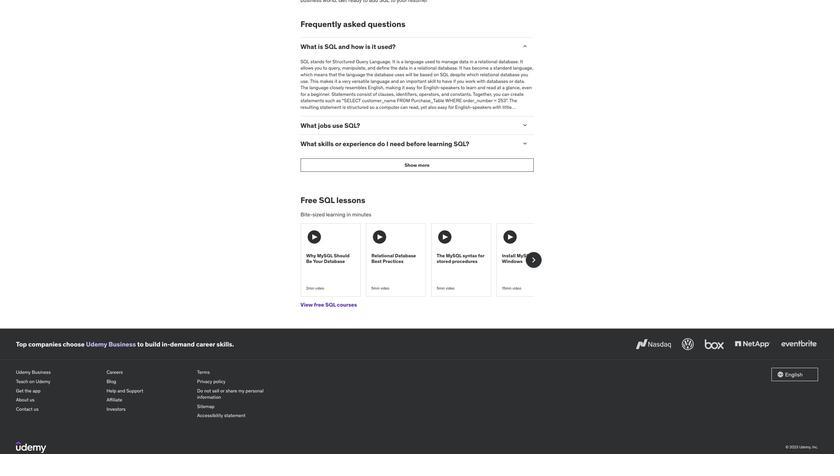 Task type: vqa. For each thing, say whether or not it's contained in the screenshot.
the top learning
yes



Task type: describe. For each thing, give the bounding box(es) containing it.
database inside relational database best practices
[[395, 253, 416, 259]]

a up statements
[[307, 91, 310, 97]]

0 vertical spatial udemy business link
[[86, 340, 136, 348]]

contact
[[16, 406, 33, 412]]

order_number
[[463, 98, 493, 104]]

2min video
[[306, 286, 324, 291]]

based
[[420, 72, 433, 78]]

1 horizontal spatial in
[[409, 65, 413, 71]]

stands
[[311, 59, 324, 65]]

sql up sized
[[319, 195, 335, 206]]

questions
[[368, 19, 406, 29]]

1 vertical spatial the
[[509, 98, 517, 104]]

1 vertical spatial experience
[[343, 140, 376, 148]]

5min video for the mysql syntax for stored procedures
[[437, 286, 455, 291]]

for down where
[[448, 104, 454, 110]]

2 vertical spatial it
[[402, 85, 405, 91]]

statements
[[301, 98, 324, 104]]

why
[[306, 253, 316, 259]]

"select
[[342, 98, 361, 104]]

1 vertical spatial us
[[34, 406, 39, 412]]

is up uses
[[397, 59, 400, 65]]

identifiers,
[[396, 91, 418, 97]]

you down the stands
[[315, 65, 322, 71]]

blog link
[[107, 377, 192, 386]]

should
[[334, 253, 350, 259]]

you right if on the right
[[457, 78, 464, 84]]

1 vertical spatial udemy business link
[[16, 368, 101, 377]]

operators,
[[419, 91, 440, 97]]

language,
[[513, 65, 533, 71]]

top companies choose udemy business to build in-demand career skills.
[[16, 340, 234, 348]]

and up where
[[441, 91, 449, 97]]

0 horizontal spatial learning
[[326, 211, 345, 218]]

career
[[196, 340, 215, 348]]

2 database from the left
[[500, 72, 520, 78]]

1 horizontal spatial with
[[493, 104, 501, 110]]

contact us link
[[16, 405, 101, 414]]

information
[[197, 394, 221, 400]]

of
[[373, 91, 377, 97]]

accessibility statement link
[[197, 411, 282, 421]]

and left how
[[338, 43, 350, 51]]

udemy image
[[16, 442, 46, 453]]

use
[[332, 121, 343, 129]]

app
[[33, 388, 40, 394]]

computer
[[379, 104, 399, 110]]

to up constants.
[[461, 85, 465, 91]]

=
[[494, 98, 497, 104]]

2 vertical spatial relational
[[480, 72, 499, 78]]

sql right free
[[325, 301, 336, 308]]

at
[[497, 85, 501, 91]]

accessibility
[[197, 413, 223, 419]]

and inside careers blog help and support affiliate investors
[[117, 388, 125, 394]]

statements
[[332, 91, 356, 97]]

frequently
[[301, 19, 342, 29]]

2023
[[790, 445, 798, 450]]

view
[[301, 301, 313, 308]]

constants.
[[450, 91, 472, 97]]

mysql for database
[[317, 253, 333, 259]]

video for install mysql on windows
[[513, 286, 521, 291]]

© 2023 udemy, inc.
[[786, 445, 818, 450]]

0 vertical spatial sql?
[[345, 121, 360, 129]]

closely
[[330, 85, 344, 91]]

a up be
[[414, 65, 416, 71]]

consist
[[357, 91, 372, 97]]

on inside udemy business teach on udemy get the app about us contact us
[[29, 379, 35, 385]]

1 horizontal spatial or
[[335, 140, 341, 148]]

learn
[[466, 85, 477, 91]]

demand
[[170, 340, 195, 348]]

0 horizontal spatial speakers
[[441, 85, 460, 91]]

video for relational database best practices
[[381, 286, 389, 291]]

uses
[[395, 72, 405, 78]]

affiliate link
[[107, 396, 192, 405]]

sql up have
[[440, 72, 449, 78]]

skill
[[428, 78, 436, 84]]

or inside terms privacy policy do not sell or share my personal information sitemap accessibility statement
[[220, 388, 225, 394]]

video for why mysql should be your database
[[315, 286, 324, 291]]

0 horizontal spatial can
[[400, 104, 408, 110]]

carousel element
[[301, 224, 556, 297]]

1 vertical spatial english-
[[455, 104, 473, 110]]

stored
[[437, 258, 451, 264]]

statement inside sql stands for structured query language. it is a language used to manage data in a relational database. it allows you to query, manipulate, and define the data in a relational database. it has become a standard language, which means that the language the database uses will be based on sql despite which relational database you use. this makes it a very versatile language and an important skill to have if you work with databases or data. the language closely resembles english, making it easy for english-speakers to learn and read at a glance, even for a beginner. statements consist of clauses, identifiers, operators, and constants. together, you can create statements such as "select customer_name from purchase_table where order_number = 253". the resulting statement is structured so a computer can read, yet also easy for english-speakers with little programming experience to understand.
[[320, 104, 341, 110]]

eventbrite image
[[780, 337, 818, 352]]

to right used
[[436, 59, 440, 65]]

from
[[397, 98, 410, 104]]

0 vertical spatial it
[[372, 43, 376, 51]]

more
[[418, 162, 430, 168]]

0 horizontal spatial udemy
[[16, 369, 31, 375]]

0 vertical spatial english-
[[423, 85, 441, 91]]

0 vertical spatial the
[[301, 85, 308, 91]]

manage
[[441, 59, 458, 65]]

for inside the mysql syntax for stored procedures
[[478, 253, 485, 259]]

the up versatile
[[366, 72, 373, 78]]

english,
[[368, 85, 384, 91]]

on inside sql stands for structured query language. it is a language used to manage data in a relational database. it allows you to query, manipulate, and define the data in a relational database. it has become a standard language, which means that the language the database uses will be based on sql despite which relational database you use. this makes it a very versatile language and an important skill to have if you work with databases or data. the language closely resembles english, making it easy for english-speakers to learn and read at a glance, even for a beginner. statements consist of clauses, identifiers, operators, and constants. together, you can create statements such as "select customer_name from purchase_table where order_number = 253". the resulting statement is structured so a computer can read, yet also easy for english-speakers with little programming experience to understand.
[[434, 72, 439, 78]]

versatile
[[352, 78, 370, 84]]

udemy,
[[799, 445, 812, 450]]

so
[[370, 104, 375, 110]]

bite-sized learning in minutes
[[301, 211, 371, 218]]

volkswagen image
[[681, 337, 695, 352]]

privacy policy link
[[197, 377, 282, 386]]

to down structured
[[354, 111, 358, 117]]

do
[[377, 140, 385, 148]]

careers blog help and support affiliate investors
[[107, 369, 143, 412]]

0 horizontal spatial it
[[335, 78, 337, 84]]

help and support link
[[107, 386, 192, 396]]

jobs
[[318, 121, 331, 129]]

that
[[329, 72, 337, 78]]

view free sql courses link
[[301, 297, 357, 313]]

the up very
[[338, 72, 345, 78]]

if
[[453, 78, 456, 84]]

choose
[[63, 340, 85, 348]]

language up beginner.
[[309, 85, 329, 91]]

english button
[[772, 368, 818, 381]]

a left very
[[339, 78, 341, 84]]

0 vertical spatial relational
[[478, 59, 498, 65]]

blog
[[107, 379, 116, 385]]

language.
[[370, 59, 391, 65]]

0 vertical spatial us
[[30, 397, 35, 403]]

used?
[[378, 43, 396, 51]]

small image
[[522, 43, 528, 50]]

database inside why mysql should be your database
[[324, 258, 345, 264]]

free
[[314, 301, 324, 308]]

experience inside sql stands for structured query language. it is a language used to manage data in a relational database. it allows you to query, manipulate, and define the data in a relational database. it has become a standard language, which means that the language the database uses will be based on sql despite which relational database you use. this makes it a very versatile language and an important skill to have if you work with databases or data. the language closely resembles english, making it easy for english-speakers to learn and read at a glance, even for a beginner. statements consist of clauses, identifiers, operators, and constants. together, you can create statements such as "select customer_name from purchase_table where order_number = 253". the resulting statement is structured so a computer can read, yet also easy for english-speakers with little programming experience to understand.
[[330, 111, 353, 117]]

or inside sql stands for structured query language. it is a language used to manage data in a relational database. it allows you to query, manipulate, and define the data in a relational database. it has become a standard language, which means that the language the database uses will be based on sql despite which relational database you use. this makes it a very versatile language and an important skill to have if you work with databases or data. the language closely resembles english, making it easy for english-speakers to learn and read at a glance, even for a beginner. statements consist of clauses, identifiers, operators, and constants. together, you can create statements such as "select customer_name from purchase_table where order_number = 253". the resulting statement is structured so a computer can read, yet also easy for english-speakers with little programming experience to understand.
[[509, 78, 514, 84]]

very
[[342, 78, 351, 84]]

making
[[386, 85, 401, 91]]

need
[[390, 140, 405, 148]]

what for what skills or experience do i need before learning sql?
[[301, 140, 317, 148]]

2 horizontal spatial it
[[520, 59, 523, 65]]

show more button
[[301, 159, 534, 172]]

free
[[301, 195, 317, 206]]

install
[[502, 253, 516, 259]]

terms privacy policy do not sell or share my personal information sitemap accessibility statement
[[197, 369, 264, 419]]

0 vertical spatial easy
[[406, 85, 416, 91]]

show more
[[405, 162, 430, 168]]

your
[[313, 258, 323, 264]]

what for what is sql and how is it used?
[[301, 43, 317, 51]]

clauses,
[[378, 91, 395, 97]]

support
[[126, 388, 143, 394]]

beginner.
[[311, 91, 330, 97]]

this
[[310, 78, 319, 84]]

a right so
[[376, 104, 378, 110]]

about us link
[[16, 396, 101, 405]]

show
[[405, 162, 417, 168]]

where
[[445, 98, 462, 104]]

to left build in the left bottom of the page
[[137, 340, 144, 348]]

you down language, at top right
[[521, 72, 528, 78]]

0 vertical spatial in
[[470, 59, 474, 65]]

0 horizontal spatial in
[[347, 211, 351, 218]]

1 horizontal spatial business
[[109, 340, 136, 348]]

15min
[[502, 286, 512, 291]]

english
[[785, 371, 803, 378]]



Task type: locate. For each thing, give the bounding box(es) containing it.
lessons
[[336, 195, 365, 206]]

2 video from the left
[[381, 286, 389, 291]]

is down "select
[[342, 104, 346, 110]]

and up together,
[[478, 85, 486, 91]]

2min
[[306, 286, 314, 291]]

experience left the do
[[343, 140, 376, 148]]

sql up structured
[[325, 43, 337, 51]]

on right windows
[[534, 253, 539, 259]]

small image inside "english" button
[[777, 371, 784, 378]]

to right skill
[[437, 78, 441, 84]]

do not sell or share my personal information button
[[197, 386, 282, 402]]

resulting
[[301, 104, 319, 110]]

it down an
[[402, 85, 405, 91]]

small image for what jobs use sql?
[[522, 122, 528, 128]]

relational
[[478, 59, 498, 65], [417, 65, 437, 71], [480, 72, 499, 78]]

affiliate
[[107, 397, 122, 403]]

for down important in the top of the page
[[417, 85, 422, 91]]

0 vertical spatial speakers
[[441, 85, 460, 91]]

0 horizontal spatial data
[[399, 65, 408, 71]]

2 horizontal spatial the
[[509, 98, 517, 104]]

2 vertical spatial on
[[29, 379, 35, 385]]

data up has
[[459, 59, 469, 65]]

for right syntax
[[478, 253, 485, 259]]

what down programming
[[301, 121, 317, 129]]

frequently asked questions
[[301, 19, 406, 29]]

udemy up app at left
[[36, 379, 50, 385]]

us right contact
[[34, 406, 39, 412]]

2 horizontal spatial it
[[402, 85, 405, 91]]

1 horizontal spatial mysql
[[446, 253, 462, 259]]

0 vertical spatial on
[[434, 72, 439, 78]]

small image for what skills or experience do i need before learning sql?
[[522, 140, 528, 147]]

1 what from the top
[[301, 43, 317, 51]]

netapp image
[[734, 337, 772, 352]]

1 vertical spatial business
[[32, 369, 51, 375]]

easy up 'identifiers,'
[[406, 85, 416, 91]]

the inside udemy business teach on udemy get the app about us contact us
[[25, 388, 31, 394]]

1 which from the left
[[301, 72, 313, 78]]

in up has
[[470, 59, 474, 65]]

what up the stands
[[301, 43, 317, 51]]

video right 2min
[[315, 286, 324, 291]]

2 which from the left
[[467, 72, 479, 78]]

with down =
[[493, 104, 501, 110]]

1 vertical spatial small image
[[522, 140, 528, 147]]

5min for the mysql syntax for stored procedures
[[437, 286, 445, 291]]

0 vertical spatial udemy
[[86, 340, 107, 348]]

inc.
[[812, 445, 818, 450]]

it up language, at top right
[[520, 59, 523, 65]]

2 mysql from the left
[[446, 253, 462, 259]]

0 horizontal spatial 5min video
[[371, 286, 389, 291]]

data.
[[515, 78, 525, 84]]

1 horizontal spatial database
[[395, 253, 416, 259]]

a
[[401, 59, 403, 65], [475, 59, 477, 65], [414, 65, 416, 71], [490, 65, 492, 71], [339, 78, 341, 84], [502, 85, 505, 91], [307, 91, 310, 97], [376, 104, 378, 110]]

has
[[463, 65, 471, 71]]

speakers
[[441, 85, 460, 91], [473, 104, 491, 110]]

bite-
[[301, 211, 313, 218]]

1 video from the left
[[315, 286, 324, 291]]

1 horizontal spatial sql?
[[454, 140, 469, 148]]

will
[[406, 72, 412, 78]]

data up uses
[[399, 65, 408, 71]]

language up be
[[405, 59, 424, 65]]

easy right the also
[[438, 104, 447, 110]]

2 vertical spatial what
[[301, 140, 317, 148]]

1 mysql from the left
[[317, 253, 333, 259]]

learning down the free sql lessons
[[326, 211, 345, 218]]

2 what from the top
[[301, 121, 317, 129]]

it right language.
[[392, 59, 395, 65]]

udemy business link up careers
[[86, 340, 136, 348]]

or up glance,
[[509, 78, 514, 84]]

resembles
[[345, 85, 367, 91]]

database. down manage
[[438, 65, 458, 71]]

video for the mysql syntax for stored procedures
[[446, 286, 455, 291]]

1 horizontal spatial on
[[434, 72, 439, 78]]

terms link
[[197, 368, 282, 377]]

business inside udemy business teach on udemy get the app about us contact us
[[32, 369, 51, 375]]

get
[[16, 388, 24, 394]]

©
[[786, 445, 789, 450]]

1 vertical spatial speakers
[[473, 104, 491, 110]]

15min video
[[502, 286, 521, 291]]

relational up become
[[478, 59, 498, 65]]

and up making
[[391, 78, 399, 84]]

what skills or experience do i need before learning sql? button
[[301, 140, 516, 148]]

skills
[[318, 140, 334, 148]]

the up uses
[[391, 65, 397, 71]]

2 vertical spatial small image
[[777, 371, 784, 378]]

0 horizontal spatial 5min
[[371, 286, 380, 291]]

it
[[392, 59, 395, 65], [520, 59, 523, 65], [459, 65, 462, 71]]

is right how
[[365, 43, 370, 51]]

1 5min from the left
[[371, 286, 380, 291]]

3 video from the left
[[446, 286, 455, 291]]

1 vertical spatial can
[[400, 104, 408, 110]]

careers
[[107, 369, 123, 375]]

procedures
[[452, 258, 478, 264]]

5min down stored
[[437, 286, 445, 291]]

1 horizontal spatial database.
[[499, 59, 519, 65]]

0 vertical spatial statement
[[320, 104, 341, 110]]

1 vertical spatial in
[[409, 65, 413, 71]]

manipulate,
[[342, 65, 367, 71]]

language down manipulate,
[[346, 72, 365, 78]]

0 horizontal spatial business
[[32, 369, 51, 375]]

5min video down stored
[[437, 286, 455, 291]]

sql up 'allows' at the top left of the page
[[301, 59, 309, 65]]

what is sql and how is it used?
[[301, 43, 396, 51]]

about
[[16, 397, 29, 403]]

a right become
[[490, 65, 492, 71]]

1 horizontal spatial it
[[459, 65, 462, 71]]

can down from
[[400, 104, 408, 110]]

0 horizontal spatial with
[[477, 78, 486, 84]]

2 vertical spatial in
[[347, 211, 351, 218]]

mysql inside why mysql should be your database
[[317, 253, 333, 259]]

0 vertical spatial what
[[301, 43, 317, 51]]

0 horizontal spatial mysql
[[317, 253, 333, 259]]

become
[[472, 65, 489, 71]]

0 horizontal spatial sql?
[[345, 121, 360, 129]]

mysql inside install mysql on windows
[[517, 253, 532, 259]]

sitemap
[[197, 404, 215, 410]]

with right 'work'
[[477, 78, 486, 84]]

0 vertical spatial or
[[509, 78, 514, 84]]

despite
[[450, 72, 466, 78]]

0 horizontal spatial or
[[220, 388, 225, 394]]

the inside the mysql syntax for stored procedures
[[437, 253, 445, 259]]

video down stored
[[446, 286, 455, 291]]

1 horizontal spatial can
[[502, 91, 510, 97]]

0 vertical spatial learning
[[428, 140, 452, 148]]

database. up standard
[[499, 59, 519, 65]]

share
[[226, 388, 237, 394]]

privacy
[[197, 379, 212, 385]]

next image
[[528, 255, 539, 266]]

udemy business link up get the app "link"
[[16, 368, 101, 377]]

allows
[[301, 65, 313, 71]]

1 horizontal spatial english-
[[455, 104, 473, 110]]

0 vertical spatial database.
[[499, 59, 519, 65]]

statement down such
[[320, 104, 341, 110]]

in left "minutes"
[[347, 211, 351, 218]]

courses
[[337, 301, 357, 308]]

0 vertical spatial small image
[[522, 122, 528, 128]]

view free sql courses
[[301, 301, 357, 308]]

253".
[[498, 98, 508, 104]]

it up closely
[[335, 78, 337, 84]]

language
[[405, 59, 424, 65], [346, 72, 365, 78], [371, 78, 390, 84], [309, 85, 329, 91]]

the
[[301, 85, 308, 91], [509, 98, 517, 104], [437, 253, 445, 259]]

query
[[356, 59, 368, 65]]

mysql left syntax
[[446, 253, 462, 259]]

what left skills
[[301, 140, 317, 148]]

investors link
[[107, 405, 192, 414]]

1 database from the left
[[374, 72, 394, 78]]

0 horizontal spatial statement
[[224, 413, 246, 419]]

2 vertical spatial the
[[437, 253, 445, 259]]

2 horizontal spatial or
[[509, 78, 514, 84]]

on right teach
[[29, 379, 35, 385]]

use.
[[301, 78, 309, 84]]

english- down skill
[[423, 85, 441, 91]]

personal
[[246, 388, 264, 394]]

even
[[522, 85, 532, 91]]

nasdaq image
[[634, 337, 673, 352]]

is up the stands
[[318, 43, 323, 51]]

what skills or experience do i need before learning sql?
[[301, 140, 469, 148]]

learning right "before"
[[428, 140, 452, 148]]

it left has
[[459, 65, 462, 71]]

2 vertical spatial or
[[220, 388, 225, 394]]

0 horizontal spatial on
[[29, 379, 35, 385]]

mysql right why
[[317, 253, 333, 259]]

box image
[[703, 337, 726, 352]]

udemy
[[86, 340, 107, 348], [16, 369, 31, 375], [36, 379, 50, 385]]

such
[[325, 98, 335, 104]]

5min video down the "best"
[[371, 286, 389, 291]]

1 vertical spatial easy
[[438, 104, 447, 110]]

5min video for relational database best practices
[[371, 286, 389, 291]]

the left procedures
[[437, 253, 445, 259]]

1 vertical spatial with
[[493, 104, 501, 110]]

0 horizontal spatial database
[[324, 258, 345, 264]]

1 5min video from the left
[[371, 286, 389, 291]]

0 vertical spatial experience
[[330, 111, 353, 117]]

1 horizontal spatial database
[[500, 72, 520, 78]]

1 horizontal spatial which
[[467, 72, 479, 78]]

2 horizontal spatial mysql
[[517, 253, 532, 259]]

business up careers
[[109, 340, 136, 348]]

0 vertical spatial data
[[459, 59, 469, 65]]

be
[[306, 258, 312, 264]]

1 vertical spatial database.
[[438, 65, 458, 71]]

2 horizontal spatial in
[[470, 59, 474, 65]]

structured
[[347, 104, 369, 110]]

in-
[[162, 340, 170, 348]]

2 vertical spatial udemy
[[36, 379, 50, 385]]

what jobs use sql? button
[[301, 121, 516, 129]]

statement inside terms privacy policy do not sell or share my personal information sitemap accessibility statement
[[224, 413, 246, 419]]

1 vertical spatial on
[[534, 253, 539, 259]]

2 horizontal spatial on
[[534, 253, 539, 259]]

relational database best practices
[[371, 253, 416, 264]]

1 horizontal spatial learning
[[428, 140, 452, 148]]

1 vertical spatial it
[[335, 78, 337, 84]]

relational up "databases"
[[480, 72, 499, 78]]

speakers down order_number
[[473, 104, 491, 110]]

practices
[[383, 258, 404, 264]]

a up become
[[475, 59, 477, 65]]

udemy right choose
[[86, 340, 107, 348]]

before
[[406, 140, 426, 148]]

not
[[204, 388, 211, 394]]

us right about
[[30, 397, 35, 403]]

2 horizontal spatial udemy
[[86, 340, 107, 348]]

1 horizontal spatial speakers
[[473, 104, 491, 110]]

1 vertical spatial data
[[399, 65, 408, 71]]

0 horizontal spatial it
[[392, 59, 395, 65]]

teach on udemy link
[[16, 377, 101, 386]]

which down 'allows' at the top left of the page
[[301, 72, 313, 78]]

what for what jobs use sql?
[[301, 121, 317, 129]]

udemy up teach
[[16, 369, 31, 375]]

top
[[16, 340, 27, 348]]

relational
[[371, 253, 394, 259]]

on inside install mysql on windows
[[534, 253, 539, 259]]

or right skills
[[335, 140, 341, 148]]

language up english,
[[371, 78, 390, 84]]

an
[[400, 78, 405, 84]]

which
[[301, 72, 313, 78], [467, 72, 479, 78]]

makes
[[320, 78, 334, 84]]

2 5min from the left
[[437, 286, 445, 291]]

my
[[238, 388, 245, 394]]

terms
[[197, 369, 210, 375]]

for up query,
[[326, 59, 331, 65]]

video down practices
[[381, 286, 389, 291]]

database
[[395, 253, 416, 259], [324, 258, 345, 264]]

3 what from the top
[[301, 140, 317, 148]]

yet
[[421, 104, 427, 110]]

to up means
[[323, 65, 327, 71]]

build
[[145, 340, 160, 348]]

1 vertical spatial what
[[301, 121, 317, 129]]

1 vertical spatial statement
[[224, 413, 246, 419]]

0 vertical spatial business
[[109, 340, 136, 348]]

1 horizontal spatial it
[[372, 43, 376, 51]]

as
[[336, 98, 341, 104]]

1 vertical spatial sql?
[[454, 140, 469, 148]]

sized
[[313, 211, 325, 218]]

and down language.
[[368, 65, 375, 71]]

means
[[314, 72, 328, 78]]

0 horizontal spatial the
[[301, 85, 308, 91]]

4 video from the left
[[513, 286, 521, 291]]

5min for relational database best practices
[[371, 286, 380, 291]]

1 horizontal spatial udemy
[[36, 379, 50, 385]]

1 vertical spatial or
[[335, 140, 341, 148]]

3 mysql from the left
[[517, 253, 532, 259]]

1 vertical spatial learning
[[326, 211, 345, 218]]

speakers down have
[[441, 85, 460, 91]]

0 horizontal spatial which
[[301, 72, 313, 78]]

2 5min video from the left
[[437, 286, 455, 291]]

a right at
[[502, 85, 505, 91]]

experience up the use
[[330, 111, 353, 117]]

mysql for procedures
[[446, 253, 462, 259]]

a up uses
[[401, 59, 403, 65]]

0 horizontal spatial database
[[374, 72, 394, 78]]

on
[[434, 72, 439, 78], [534, 253, 539, 259], [29, 379, 35, 385]]

on up skill
[[434, 72, 439, 78]]

0 vertical spatial with
[[477, 78, 486, 84]]

1 horizontal spatial 5min
[[437, 286, 445, 291]]

database right relational
[[395, 253, 416, 259]]

small image
[[522, 122, 528, 128], [522, 140, 528, 147], [777, 371, 784, 378]]

mysql right 'install'
[[517, 253, 532, 259]]

free sql lessons
[[301, 195, 365, 206]]

define
[[377, 65, 390, 71]]

0 horizontal spatial easy
[[406, 85, 416, 91]]

1 horizontal spatial statement
[[320, 104, 341, 110]]

0 horizontal spatial database.
[[438, 65, 458, 71]]

the down 'create'
[[509, 98, 517, 104]]

1 vertical spatial relational
[[417, 65, 437, 71]]

how
[[351, 43, 364, 51]]

you up =
[[494, 91, 501, 97]]

mysql inside the mysql syntax for stored procedures
[[446, 253, 462, 259]]

1 horizontal spatial easy
[[438, 104, 447, 110]]

for up statements
[[301, 91, 306, 97]]

business up app at left
[[32, 369, 51, 375]]

the right "get"
[[25, 388, 31, 394]]

database down define
[[374, 72, 394, 78]]



